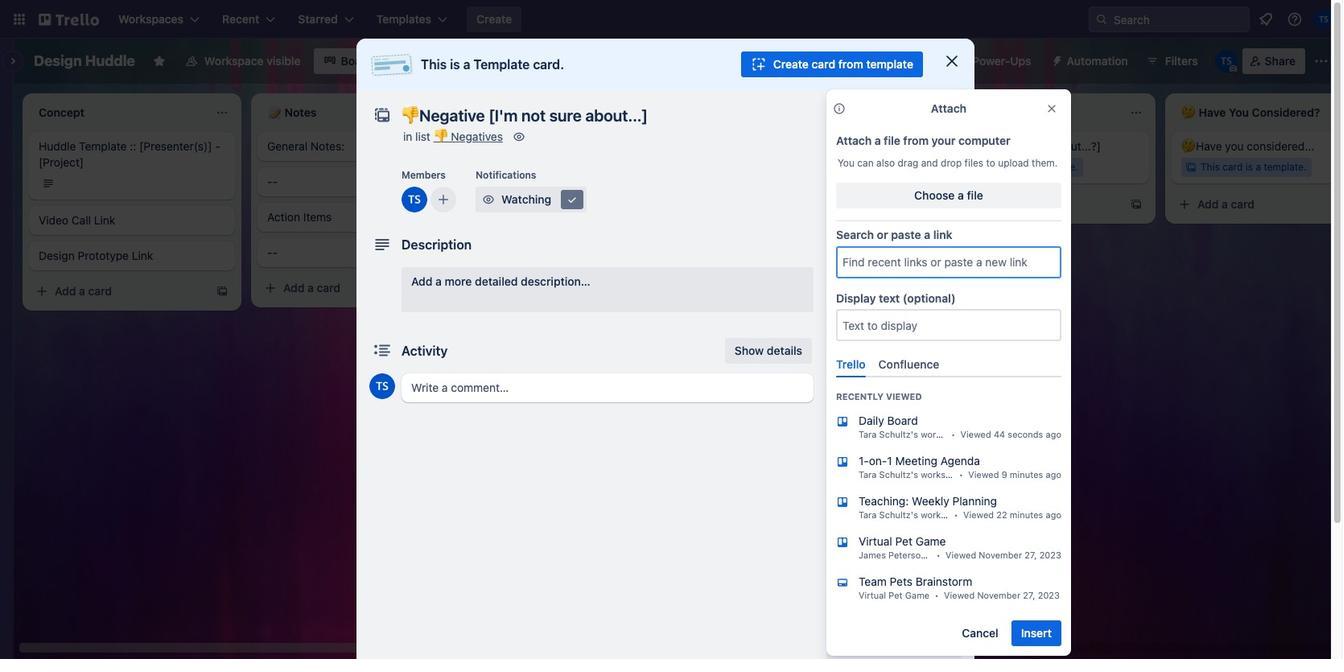 Task type: describe. For each thing, give the bounding box(es) containing it.
attachment button
[[827, 277, 962, 303]]

huddle template :: [presenter(s)] - [project] link
[[39, 138, 225, 171]]

add a card button down description…
[[486, 312, 667, 337]]

detailed
[[475, 275, 518, 288]]

upload
[[999, 157, 1030, 169]]

about...]
[[857, 139, 901, 153]]

team pets brainstorm option
[[824, 568, 1075, 608]]

• inside team pets brainstorm virtual pet game • viewed november 27, 2023
[[935, 591, 939, 601]]

this card is a template. down [i'm
[[744, 161, 850, 173]]

search or paste a link
[[837, 228, 953, 242]]

this card is a template. for 🤔have you considered...
[[1201, 161, 1307, 173]]

0 vertical spatial create from template… image
[[444, 282, 457, 295]]

brainstorm
[[916, 575, 973, 589]]

move
[[853, 574, 881, 588]]

share
[[1266, 54, 1296, 68]]

show
[[735, 344, 764, 358]]

🙋question
[[953, 139, 1015, 153]]

tara for 1-
[[859, 470, 877, 480]]

Search or paste a link field
[[838, 248, 1060, 277]]

add a card button down them.
[[944, 192, 1124, 217]]

design prototype link link
[[39, 248, 225, 264]]

text
[[879, 291, 900, 305]]

0 horizontal spatial power-ups
[[827, 388, 879, 400]]

search image
[[1096, 13, 1109, 26]]

• for teaching: weekly planning
[[954, 510, 959, 521]]

Search field
[[1109, 7, 1250, 31]]

1 vertical spatial template
[[861, 163, 903, 175]]

a right choose
[[958, 188, 965, 202]]

sm image inside watching button
[[564, 192, 581, 208]]

board for board iq - sign in
[[834, 54, 866, 68]]

1 horizontal spatial power-
[[877, 444, 915, 457]]

board iq - sign in icon image
[[816, 56, 828, 67]]

workspace inside daily board option
[[921, 430, 967, 440]]

🤔have you considered... link
[[1182, 138, 1344, 155]]

display text (optional)
[[837, 291, 956, 305]]

cancel button
[[953, 621, 1009, 647]]

card down prototype
[[88, 284, 112, 298]]

trello.board image for daily board
[[837, 416, 849, 429]]

show menu image
[[1314, 53, 1330, 69]]

share button
[[1243, 48, 1306, 74]]

add left more
[[411, 275, 433, 288]]

- inside huddle template :: [presenter(s)] - [project]
[[215, 139, 220, 153]]

card down you
[[1223, 161, 1244, 173]]

board link
[[314, 48, 382, 74]]

figma
[[853, 411, 885, 425]]

card down items
[[317, 281, 341, 295]]

them.
[[1032, 157, 1058, 169]]

link
[[934, 228, 953, 242]]

Display text (optional) field
[[838, 311, 1060, 340]]

this is a template card.
[[421, 57, 565, 72]]

1 vertical spatial power-
[[827, 388, 861, 400]]

peterson's
[[889, 550, 934, 561]]

add power-ups link
[[827, 438, 962, 464]]

44
[[994, 430, 1006, 440]]

fields
[[897, 347, 929, 361]]

viewed for teaching: weekly planning
[[964, 510, 995, 521]]

add a more detailed description…
[[411, 275, 591, 288]]

tara schultz's workspace for board
[[859, 430, 967, 440]]

teaching: weekly planning option
[[824, 488, 1075, 528]]

considered...
[[1248, 139, 1315, 153]]

minutes for 1-on-1 meeting agenda
[[1010, 470, 1044, 480]]

primary element
[[0, 0, 1344, 39]]

add a card down items
[[283, 281, 341, 295]]

🤔have you considered...
[[1182, 139, 1315, 153]]

display
[[837, 291, 876, 305]]

power-ups inside power-ups button
[[973, 54, 1032, 68]]

watching button
[[476, 187, 587, 213]]

1 vertical spatial automation
[[827, 485, 882, 497]]

2 -- link from the top
[[267, 245, 454, 261]]

is for 🤔have you considered...
[[1246, 161, 1254, 173]]

actions
[[827, 551, 863, 563]]

Write a comment text field
[[402, 374, 814, 403]]

card.
[[533, 57, 565, 72]]

• for virtual pet game
[[937, 550, 941, 561]]

a down [i'm
[[799, 161, 804, 173]]

::
[[130, 139, 136, 153]]

add down sure
[[827, 163, 846, 175]]

a down you
[[1222, 197, 1229, 211]]

1 horizontal spatial template
[[474, 57, 530, 72]]

huddle template :: [presenter(s)] - [project]
[[39, 139, 220, 169]]

attach for attach a file from your computer
[[837, 134, 872, 147]]

0 notifications image
[[1257, 10, 1276, 29]]

- inside button
[[883, 54, 889, 68]]

• viewed 44 seconds ago
[[947, 430, 1062, 440]]

schultz's for on-
[[880, 470, 919, 480]]

1 horizontal spatial ups
[[915, 444, 936, 457]]

1-
[[859, 454, 869, 468]]

1 vertical spatial ups
[[861, 388, 879, 400]]

27, inside team pets brainstorm virtual pet game • viewed november 27, 2023
[[1024, 591, 1036, 601]]

general notes:
[[267, 139, 345, 153]]

november inside virtual pet game option
[[979, 550, 1023, 561]]

visible
[[267, 54, 301, 68]]

custom fields
[[853, 347, 929, 361]]

add a card down upload
[[969, 197, 1027, 211]]

weekly
[[912, 495, 950, 508]]

can
[[858, 157, 874, 169]]

labels link
[[827, 213, 962, 238]]

checklist
[[853, 250, 902, 264]]

is for 👍positive [i really liked...]
[[560, 281, 568, 293]]

1 horizontal spatial to
[[987, 157, 996, 169]]

viewed for daily board
[[961, 430, 992, 440]]

template. down not
[[807, 161, 850, 173]]

insert button
[[1012, 621, 1062, 647]]

add down 🤔have
[[1198, 197, 1219, 211]]

tara schultz (taraschultz7) image
[[402, 187, 428, 213]]

add inside 'button'
[[853, 510, 874, 523]]

add a card down you
[[1198, 197, 1255, 211]]

confluence
[[879, 358, 940, 371]]

1 horizontal spatial create from template… image
[[902, 198, 915, 211]]

in
[[918, 54, 928, 68]]

november inside team pets brainstorm virtual pet game • viewed november 27, 2023
[[978, 591, 1021, 601]]

ups inside button
[[1011, 54, 1032, 68]]

create card from template button
[[741, 52, 924, 77]]

1-on-1 meeting agenda option
[[824, 447, 1075, 488]]

add down add a more detailed description…
[[512, 317, 533, 331]]

a left link
[[925, 228, 931, 242]]

is for 🙋question [what about...?]
[[1018, 161, 1025, 173]]

paste
[[892, 228, 922, 242]]

action items
[[267, 210, 332, 224]]

card down description…
[[546, 317, 569, 331]]

a down 🙋question [what about...?]
[[1028, 161, 1033, 173]]

a down create button
[[464, 57, 471, 72]]

cover
[[853, 315, 884, 329]]

viewed for virtual pet game
[[946, 550, 977, 561]]

tara for teaching:
[[859, 510, 877, 521]]

attachment
[[853, 283, 915, 296]]

custom fields button
[[827, 346, 962, 362]]

schultz's for weekly
[[880, 510, 919, 521]]

add down action items
[[283, 281, 305, 295]]

add a card button down design prototype link link
[[29, 279, 209, 304]]

a down upload
[[994, 197, 1000, 211]]

👍positive [i really liked...]
[[496, 259, 633, 273]]

open information menu image
[[1288, 11, 1304, 27]]

• for 1-on-1 meeting agenda
[[960, 470, 964, 480]]

ago for 1-on-1 meeting agenda
[[1046, 470, 1062, 480]]

1
[[888, 454, 893, 468]]

trello
[[837, 358, 866, 371]]

close dialog image
[[943, 52, 962, 71]]

trello.board image for 1-on-1 meeting agenda
[[837, 456, 849, 469]]

this card is a template. for 👍positive [i really liked...]
[[515, 281, 621, 293]]

this right the customize views icon
[[421, 57, 447, 72]]

viewed up daily board at the bottom right of page
[[886, 392, 923, 402]]

add left 1
[[853, 444, 874, 457]]

22
[[997, 510, 1008, 521]]

sm image up the notifications
[[511, 129, 527, 145]]

tara schultz's workspace for on-
[[859, 470, 967, 480]]

more
[[445, 275, 472, 288]]

virtual pet game option
[[824, 528, 1075, 568]]

template inside button
[[853, 639, 902, 652]]

👎negative
[[725, 139, 785, 153]]

back to home image
[[39, 6, 99, 32]]

filters
[[1166, 54, 1199, 68]]

a down "really" at the left
[[570, 281, 576, 293]]

workspace for planning
[[921, 510, 967, 521]]

👍positive
[[496, 259, 551, 273]]

video call link link
[[39, 213, 225, 229]]

cover link
[[827, 309, 962, 335]]

sm image for automation
[[1045, 48, 1067, 71]]

a up also
[[875, 134, 881, 147]]

add button
[[853, 510, 912, 523]]

add a card button down 🤔have you considered... link
[[1172, 192, 1344, 217]]

close popover image
[[1046, 102, 1059, 115]]

show details
[[735, 344, 803, 358]]

daily board
[[859, 414, 919, 428]]

[presenter(s)]
[[139, 139, 212, 153]]

Board name text field
[[26, 48, 143, 74]]

negatives
[[451, 130, 503, 143]]

insert
[[1022, 627, 1052, 640]]

members
[[402, 169, 446, 181]]

9
[[1002, 470, 1008, 480]]

more info image
[[833, 102, 846, 115]]

planning
[[953, 495, 998, 508]]

card down 🙋question
[[995, 161, 1015, 173]]

huddle inside huddle template :: [presenter(s)] - [project]
[[39, 139, 76, 153]]

• for daily board
[[952, 430, 956, 440]]

board for board
[[341, 54, 373, 68]]

video
[[39, 213, 68, 227]]

template. for 🙋question [what about...?]
[[1036, 161, 1079, 173]]

sm image for template
[[832, 638, 848, 654]]

• viewed 22 minutes ago
[[949, 510, 1062, 521]]

link for design prototype link
[[132, 249, 153, 262]]

james peterson's workspace
[[859, 550, 982, 561]]

teaching: weekly planning
[[859, 495, 998, 508]]



Task type: locate. For each thing, give the bounding box(es) containing it.
3 schultz's from the top
[[880, 510, 919, 521]]

agenda
[[941, 454, 981, 468]]

james
[[859, 550, 886, 561]]

create from template… image for "add a card" button underneath them.
[[1131, 198, 1143, 211]]

0 vertical spatial attach
[[932, 101, 967, 115]]

• inside daily board option
[[952, 430, 956, 440]]

about...?]
[[1052, 139, 1102, 153]]

board inside board link
[[341, 54, 373, 68]]

add a card down description…
[[512, 317, 569, 331]]

2 vertical spatial tara schultz's workspace
[[859, 510, 967, 521]]

labels
[[853, 218, 888, 232]]

card
[[812, 57, 836, 71], [766, 161, 786, 173], [995, 161, 1015, 173], [1223, 161, 1244, 173], [1003, 197, 1027, 211], [1232, 197, 1255, 211], [317, 281, 341, 295], [537, 281, 558, 293], [88, 284, 112, 298], [546, 317, 569, 331]]

video call link
[[39, 213, 115, 227]]

recently viewed
[[837, 392, 923, 402]]

1-on-1 meeting agenda
[[859, 454, 981, 468]]

template. for 🤔have you considered...
[[1264, 161, 1307, 173]]

create for create
[[477, 12, 512, 26]]

search
[[837, 228, 874, 242]]

from up drag
[[904, 134, 929, 147]]

0 vertical spatial minutes
[[1010, 470, 1044, 480]]

1 vertical spatial power-ups
[[827, 388, 879, 400]]

to
[[987, 157, 996, 169], [848, 163, 858, 175]]

0 horizontal spatial template
[[79, 139, 127, 153]]

attach up the you
[[837, 134, 872, 147]]

trello.board image inside 1-on-1 meeting agenda option
[[837, 456, 849, 469]]

ago inside 1-on-1 meeting agenda option
[[1046, 470, 1062, 480]]

0 horizontal spatial huddle
[[39, 139, 76, 153]]

2 ago from the top
[[1046, 470, 1062, 480]]

-- up action
[[267, 175, 278, 188]]

sm image for cover
[[832, 314, 848, 330]]

game down 'pets'
[[906, 591, 930, 601]]

trello.board image inside teaching: weekly planning option
[[837, 496, 849, 509]]

1 virtual from the top
[[859, 535, 893, 549]]

november
[[979, 550, 1023, 561], [978, 591, 1021, 601]]

this for 🙋question [what about...?]
[[973, 161, 992, 173]]

ago for daily board
[[1046, 430, 1062, 440]]

1 vertical spatial huddle
[[39, 139, 76, 153]]

notes:
[[311, 139, 345, 153]]

board iq - sign in
[[834, 54, 928, 68]]

workspace for 1
[[921, 470, 967, 480]]

2 tara schultz's workspace from the top
[[859, 470, 967, 480]]

is
[[450, 57, 460, 72], [789, 161, 796, 173], [1018, 161, 1025, 173], [1246, 161, 1254, 173], [560, 281, 568, 293]]

27, down • viewed 22 minutes ago
[[1025, 550, 1037, 561]]

1 horizontal spatial link
[[132, 249, 153, 262]]

0 vertical spatial virtual
[[859, 535, 893, 549]]

0 vertical spatial power-
[[973, 54, 1011, 68]]

you
[[1226, 139, 1245, 153]]

ago for teaching: weekly planning
[[1046, 510, 1062, 521]]

minutes for teaching: weekly planning
[[1010, 510, 1044, 521]]

game inside option
[[916, 535, 947, 549]]

daily board option
[[824, 407, 1075, 447]]

trello.board image left the 'figma'
[[837, 416, 849, 429]]

• down "planning"
[[954, 510, 959, 521]]

this card is a template. down 🙋question [what about...?]
[[973, 161, 1079, 173]]

tara inside teaching: weekly planning option
[[859, 510, 877, 521]]

3 trello.board image from the top
[[837, 496, 849, 509]]

• inside virtual pet game option
[[937, 550, 941, 561]]

2 schultz's from the top
[[880, 470, 919, 480]]

ago inside daily board option
[[1046, 430, 1062, 440]]

2 horizontal spatial board
[[888, 414, 919, 428]]

0 vertical spatial -- link
[[267, 174, 454, 190]]

1 vertical spatial attach
[[837, 134, 872, 147]]

viewed inside team pets brainstorm virtual pet game • viewed november 27, 2023
[[945, 591, 975, 601]]

create for create card from template
[[774, 57, 809, 71]]

sm image inside template button
[[832, 638, 848, 654]]

add a card button down action items "link"
[[258, 275, 438, 301]]

template. for 👍positive [i really liked...]
[[578, 281, 621, 293]]

2 vertical spatial template
[[853, 639, 902, 652]]

game inside team pets brainstorm virtual pet game • viewed november 27, 2023
[[906, 591, 930, 601]]

0 vertical spatial ups
[[1011, 54, 1032, 68]]

0 horizontal spatial ups
[[861, 388, 879, 400]]

recently
[[837, 392, 884, 402]]

automation button
[[1045, 48, 1138, 74]]

template inside huddle template :: [presenter(s)] - [project]
[[79, 139, 127, 153]]

virtual pet game
[[859, 535, 947, 549]]

2 vertical spatial schultz's
[[880, 510, 919, 521]]

board inside daily board option
[[888, 414, 919, 428]]

[i'm
[[788, 139, 808, 153]]

this down 👍positive
[[515, 281, 535, 293]]

2 horizontal spatial ups
[[1011, 54, 1032, 68]]

schultz's for board
[[880, 430, 919, 440]]

0 vertical spatial tara
[[859, 430, 877, 440]]

2023 inside virtual pet game option
[[1040, 550, 1062, 561]]

1 horizontal spatial huddle
[[85, 52, 135, 69]]

0 vertical spatial file
[[884, 134, 901, 147]]

1 vertical spatial create
[[774, 57, 809, 71]]

card down [i
[[537, 281, 558, 293]]

schultz's inside daily board option
[[880, 430, 919, 440]]

description
[[402, 238, 472, 252]]

2023
[[1040, 550, 1062, 561], [1038, 591, 1060, 601]]

create up this is a template card.
[[477, 12, 512, 26]]

👍positive [i really liked...] link
[[496, 259, 683, 275]]

0 vertical spatial 2023
[[1040, 550, 1062, 561]]

add a card button
[[944, 192, 1124, 217], [1172, 192, 1344, 217], [258, 275, 438, 301], [29, 279, 209, 304], [486, 312, 667, 337]]

create inside primary element
[[477, 12, 512, 26]]

0 horizontal spatial from
[[839, 57, 864, 71]]

1 vertical spatial trello.board image
[[837, 456, 849, 469]]

1 horizontal spatial board
[[834, 54, 866, 68]]

this for 🤔have you considered...
[[1201, 161, 1221, 173]]

• inside 1-on-1 meeting agenda option
[[960, 470, 964, 480]]

1 vertical spatial minutes
[[1010, 510, 1044, 521]]

1 horizontal spatial power-ups
[[973, 54, 1032, 68]]

attach
[[932, 101, 967, 115], [837, 134, 872, 147]]

this down 🤔have
[[1201, 161, 1221, 173]]

file up also
[[884, 134, 901, 147]]

27, inside virtual pet game option
[[1025, 550, 1037, 561]]

file for attach
[[884, 134, 901, 147]]

0 horizontal spatial to
[[848, 163, 858, 175]]

1 vertical spatial schultz's
[[880, 470, 919, 480]]

template.
[[807, 161, 850, 173], [1036, 161, 1079, 173], [1264, 161, 1307, 173], [578, 281, 621, 293]]

0 vertical spatial schultz's
[[880, 430, 919, 440]]

-- link
[[267, 174, 454, 190], [267, 245, 454, 261]]

drag
[[898, 157, 919, 169]]

add a more detailed description… link
[[402, 267, 814, 312]]

sm image left cancel
[[940, 638, 956, 654]]

create from template… image for "add a card" button underneath design prototype link link
[[216, 285, 229, 298]]

sm image down the notifications
[[481, 192, 497, 208]]

tara for daily
[[859, 430, 877, 440]]

1 vertical spatial from
[[904, 134, 929, 147]]

a down 🤔have you considered... link
[[1256, 161, 1262, 173]]

sm image for watching
[[481, 192, 497, 208]]

details
[[767, 344, 803, 358]]

power- inside button
[[973, 54, 1011, 68]]

[i
[[554, 259, 561, 273]]

workspace for game
[[936, 550, 982, 561]]

this card is a template. down 👍positive [i really liked...] on the top of the page
[[515, 281, 621, 293]]

a down design prototype link
[[79, 284, 85, 298]]

tab list containing trello
[[830, 351, 1069, 378]]

automation inside button
[[1067, 54, 1129, 68]]

this down 👎negative
[[744, 161, 763, 173]]

0 vertical spatial november
[[979, 550, 1023, 561]]

workspace
[[204, 54, 264, 68]]

0 vertical spatial 27,
[[1025, 550, 1037, 561]]

0 horizontal spatial create
[[477, 12, 512, 26]]

is down [i'm
[[789, 161, 796, 173]]

tara schultz's workspace for weekly
[[859, 510, 967, 521]]

viewed inside teaching: weekly planning option
[[964, 510, 995, 521]]

1 horizontal spatial file
[[967, 188, 984, 202]]

trello.board image
[[837, 416, 849, 429], [837, 456, 849, 469], [837, 496, 849, 509]]

design for design prototype link
[[39, 249, 75, 262]]

is right the customize views icon
[[450, 57, 460, 72]]

add down teaching:
[[853, 510, 874, 523]]

automation down the search image
[[1067, 54, 1129, 68]]

3 tara from the top
[[859, 510, 877, 521]]

1 vertical spatial -- link
[[267, 245, 454, 261]]

2 tara from the top
[[859, 470, 877, 480]]

sm image up close popover image
[[1045, 48, 1067, 71]]

design inside text box
[[34, 52, 82, 69]]

0 horizontal spatial create from template… image
[[444, 282, 457, 295]]

in list 👎 negatives
[[403, 130, 503, 143]]

tara schultz's workspace inside teaching: weekly planning option
[[859, 510, 967, 521]]

create from template… image down the description
[[444, 282, 457, 295]]

add a card down design prototype link
[[55, 284, 112, 298]]

tara schultz's workspace
[[859, 430, 967, 440], [859, 470, 967, 480], [859, 510, 967, 521]]

1 vertical spatial november
[[978, 591, 1021, 601]]

tara inside daily board option
[[859, 430, 877, 440]]

sm image
[[511, 129, 527, 145], [564, 192, 581, 208], [832, 217, 848, 234], [832, 250, 848, 266], [832, 638, 848, 654]]

card down 👎negative
[[766, 161, 786, 173]]

sm image inside move link
[[832, 573, 848, 589]]

0 vertical spatial --
[[267, 175, 278, 188]]

0 horizontal spatial board
[[341, 54, 373, 68]]

add members to card image
[[437, 192, 450, 208]]

2 horizontal spatial template
[[853, 639, 902, 652]]

create from template… image
[[444, 282, 457, 295], [673, 318, 686, 331]]

really
[[564, 259, 592, 273]]

prototype
[[78, 249, 129, 262]]

computer
[[959, 134, 1011, 147]]

schultz's inside teaching: weekly planning option
[[880, 510, 919, 521]]

0 horizontal spatial create from template… image
[[216, 285, 229, 298]]

trello.card image
[[837, 577, 849, 590]]

1 vertical spatial virtual
[[859, 591, 887, 601]]

tara schultz (taraschultz7) image
[[1315, 10, 1334, 29], [1216, 50, 1238, 72], [895, 158, 915, 177], [370, 374, 395, 399]]

viewed inside virtual pet game option
[[946, 550, 977, 561]]

trello.board image
[[837, 537, 849, 550]]

👎 negatives link
[[434, 130, 503, 143]]

trello.board image inside daily board option
[[837, 416, 849, 429]]

viewed left 9
[[969, 470, 1000, 480]]

is down 👍positive [i really liked...] on the top of the page
[[560, 281, 568, 293]]

custom
[[853, 347, 894, 361]]

add button button
[[827, 504, 962, 530]]

1 vertical spatial create from template… image
[[673, 318, 686, 331]]

minutes
[[1010, 470, 1044, 480], [1010, 510, 1044, 521]]

0 vertical spatial game
[[916, 535, 947, 549]]

sm image for labels
[[832, 217, 848, 234]]

0 horizontal spatial automation
[[827, 485, 882, 497]]

viewed for 1-on-1 meeting agenda
[[969, 470, 1000, 480]]

board iq - sign in button
[[807, 48, 938, 74]]

members image
[[832, 185, 848, 201]]

sm image down actions
[[832, 573, 848, 589]]

sm image inside watching button
[[481, 192, 497, 208]]

1 ago from the top
[[1046, 430, 1062, 440]]

• down agenda
[[960, 470, 964, 480]]

virtual inside team pets brainstorm virtual pet game • viewed november 27, 2023
[[859, 591, 887, 601]]

0 vertical spatial power-ups
[[973, 54, 1032, 68]]

in
[[403, 130, 413, 143]]

1 horizontal spatial from
[[904, 134, 929, 147]]

from left iq in the top of the page
[[839, 57, 864, 71]]

0 vertical spatial design
[[34, 52, 82, 69]]

pet inside option
[[896, 535, 913, 549]]

file down files on the top of page
[[967, 188, 984, 202]]

ago right 9
[[1046, 470, 1062, 480]]

attach for attach
[[932, 101, 967, 115]]

power-ups up the 'figma'
[[827, 388, 879, 400]]

0 horizontal spatial attach
[[837, 134, 872, 147]]

0 vertical spatial trello.board image
[[837, 416, 849, 429]]

-- for 1st -- link
[[267, 175, 278, 188]]

2 vertical spatial ago
[[1046, 510, 1062, 521]]

3 ago from the top
[[1046, 510, 1062, 521]]

virtual inside option
[[859, 535, 893, 549]]

not
[[811, 139, 828, 153]]

0 vertical spatial automation
[[1067, 54, 1129, 68]]

1 horizontal spatial attach
[[932, 101, 967, 115]]

viewed inside 1-on-1 meeting agenda option
[[969, 470, 1000, 480]]

template. down considered...
[[1264, 161, 1307, 173]]

template. down the 🙋question [what about...?] link
[[1036, 161, 1079, 173]]

0 vertical spatial ago
[[1046, 430, 1062, 440]]

2 vertical spatial power-
[[877, 444, 915, 457]]

add down design prototype link
[[55, 284, 76, 298]]

2 trello.board image from the top
[[837, 456, 849, 469]]

viewed inside daily board option
[[961, 430, 992, 440]]

-- for first -- link from the bottom of the page
[[267, 246, 278, 259]]

daily
[[859, 414, 885, 428]]

call
[[72, 213, 91, 227]]

🙋question [what about...?] link
[[953, 138, 1140, 155]]

link right call
[[94, 213, 115, 227]]

huddle left star or unstar board icon
[[85, 52, 135, 69]]

sm image for checklist
[[832, 250, 848, 266]]

workspace down weekly
[[921, 510, 967, 521]]

virtual
[[859, 535, 893, 549], [859, 591, 887, 601]]

november down • viewed november 27, 2023
[[978, 591, 1021, 601]]

sign
[[892, 54, 915, 68]]

0 horizontal spatial file
[[884, 134, 901, 147]]

1 -- from the top
[[267, 175, 278, 188]]

1 horizontal spatial automation
[[1067, 54, 1129, 68]]

1 vertical spatial ago
[[1046, 470, 1062, 480]]

1 vertical spatial game
[[906, 591, 930, 601]]

tara schultz's workspace inside 1-on-1 meeting agenda option
[[859, 470, 967, 480]]

template down 'about...]'
[[861, 163, 903, 175]]

2 vertical spatial ups
[[915, 444, 936, 457]]

0 vertical spatial pet
[[896, 535, 913, 549]]

0 vertical spatial huddle
[[85, 52, 135, 69]]

1 horizontal spatial create
[[774, 57, 809, 71]]

sm image
[[1045, 48, 1067, 71], [481, 192, 497, 208], [832, 314, 848, 330], [832, 573, 848, 589], [940, 638, 956, 654]]

1 trello.board image from the top
[[837, 416, 849, 429]]

this card is a template. for 🙋question [what about...?]
[[973, 161, 1079, 173]]

is down 🙋question [what about...?]
[[1018, 161, 1025, 173]]

template down create button
[[474, 57, 530, 72]]

file for choose
[[967, 188, 984, 202]]

tara inside 1-on-1 meeting agenda option
[[859, 470, 877, 480]]

sm image inside cover link
[[832, 314, 848, 330]]

from inside button
[[839, 57, 864, 71]]

1 vertical spatial tara
[[859, 470, 877, 480]]

1 vertical spatial tara schultz's workspace
[[859, 470, 967, 480]]

2 vertical spatial trello.board image
[[837, 496, 849, 509]]

and
[[922, 157, 939, 169]]

add down files on the top of page
[[969, 197, 991, 211]]

1 tara schultz's workspace from the top
[[859, 430, 967, 440]]

sm image inside automation button
[[1045, 48, 1067, 71]]

1 schultz's from the top
[[880, 430, 919, 440]]

trello.board image for teaching: weekly planning
[[837, 496, 849, 509]]

notifications
[[476, 169, 537, 181]]

template left ::
[[79, 139, 127, 153]]

power-ups right close dialog image
[[973, 54, 1032, 68]]

0 vertical spatial template
[[867, 57, 914, 71]]

seconds
[[1008, 430, 1044, 440]]

27,
[[1025, 550, 1037, 561], [1024, 591, 1036, 601]]

pet inside team pets brainstorm virtual pet game • viewed november 27, 2023
[[889, 591, 903, 601]]

0 vertical spatial link
[[94, 213, 115, 227]]

create from template… image
[[902, 198, 915, 211], [1131, 198, 1143, 211], [216, 285, 229, 298]]

virtual up james in the right of the page
[[859, 535, 893, 549]]

sm image left labels
[[832, 217, 848, 234]]

minutes right 22
[[1010, 510, 1044, 521]]

• inside teaching: weekly planning option
[[954, 510, 959, 521]]

cancel
[[962, 627, 999, 640]]

huddle inside text box
[[85, 52, 135, 69]]

pet down 'pets'
[[889, 591, 903, 601]]

sm image inside the checklist link
[[832, 250, 848, 266]]

tara down daily
[[859, 430, 877, 440]]

• up brainstorm at bottom
[[937, 550, 941, 561]]

this
[[421, 57, 447, 72], [744, 161, 763, 173], [973, 161, 992, 173], [1201, 161, 1221, 173], [515, 281, 535, 293]]

viewed
[[886, 392, 923, 402], [961, 430, 992, 440], [969, 470, 1000, 480], [964, 510, 995, 521], [946, 550, 977, 561], [945, 591, 975, 601]]

you can also drag and drop files to upload them.
[[838, 157, 1058, 169]]

board inside board iq - sign in button
[[834, 54, 866, 68]]

None text field
[[394, 101, 925, 130]]

activity
[[402, 344, 448, 358]]

a left more
[[436, 275, 442, 288]]

tara schultz's workspace inside daily board option
[[859, 430, 967, 440]]

general notes: link
[[267, 138, 454, 155]]

2 horizontal spatial create from template… image
[[1131, 198, 1143, 211]]

customize views image
[[390, 53, 406, 69]]

1 vertical spatial design
[[39, 249, 75, 262]]

game
[[916, 535, 947, 549], [906, 591, 930, 601]]

link down "video call link" link
[[132, 249, 153, 262]]

minutes inside 1-on-1 meeting agenda option
[[1010, 470, 1044, 480]]

star or unstar board image
[[153, 55, 166, 68]]

• viewed november 27, 2023
[[932, 550, 1062, 561]]

1 vertical spatial --
[[267, 246, 278, 259]]

0 vertical spatial tara schultz's workspace
[[859, 430, 967, 440]]

0 vertical spatial template
[[474, 57, 530, 72]]

sm image down search
[[832, 250, 848, 266]]

0 vertical spatial from
[[839, 57, 864, 71]]

2 -- from the top
[[267, 246, 278, 259]]

design huddle
[[34, 52, 135, 69]]

👎negative [i'm not sure about...]
[[725, 139, 901, 153]]

1 vertical spatial 27,
[[1024, 591, 1036, 601]]

2023 up insert
[[1038, 591, 1060, 601]]

also
[[877, 157, 895, 169]]

1 vertical spatial 2023
[[1038, 591, 1060, 601]]

tara down teaching:
[[859, 510, 877, 521]]

recently viewed list box
[[824, 407, 1075, 608]]

viewed down "planning"
[[964, 510, 995, 521]]

ago right 22
[[1046, 510, 1062, 521]]

2 horizontal spatial power-
[[973, 54, 1011, 68]]

0 horizontal spatial power-
[[827, 388, 861, 400]]

tab list
[[830, 351, 1069, 378]]

this card is a template.
[[744, 161, 850, 173], [973, 161, 1079, 173], [1201, 161, 1307, 173], [515, 281, 621, 293]]

•
[[952, 430, 956, 440], [960, 470, 964, 480], [954, 510, 959, 521], [937, 550, 941, 561], [935, 591, 939, 601]]

pet up peterson's
[[896, 535, 913, 549]]

👎negative [i'm not sure about...] link
[[725, 138, 911, 155]]

minutes inside teaching: weekly planning option
[[1010, 510, 1044, 521]]

link for video call link
[[94, 213, 115, 227]]

template
[[474, 57, 530, 72], [79, 139, 127, 153], [853, 639, 902, 652]]

2 minutes from the top
[[1010, 510, 1044, 521]]

0 vertical spatial create
[[477, 12, 512, 26]]

1 vertical spatial template
[[79, 139, 127, 153]]

meeting
[[896, 454, 938, 468]]

on-
[[869, 454, 888, 468]]

sm image inside labels 'link'
[[832, 217, 848, 234]]

workspace inside virtual pet game option
[[936, 550, 982, 561]]

file inside choose a file element
[[967, 188, 984, 202]]

card down 🤔have you considered...
[[1232, 197, 1255, 211]]

ago right seconds
[[1046, 430, 1062, 440]]

a down items
[[308, 281, 314, 295]]

design for design huddle
[[34, 52, 82, 69]]

workspace inside 1-on-1 meeting agenda option
[[921, 470, 967, 480]]

2 vertical spatial tara
[[859, 510, 877, 521]]

1 tara from the top
[[859, 430, 877, 440]]

workspace visible button
[[175, 48, 310, 74]]

board left the customize views icon
[[341, 54, 373, 68]]

huddle up [project]
[[39, 139, 76, 153]]

-- link down action items "link"
[[267, 245, 454, 261]]

card down upload
[[1003, 197, 1027, 211]]

1 -- link from the top
[[267, 174, 454, 190]]

• down brainstorm at bottom
[[935, 591, 939, 601]]

power-ups
[[973, 54, 1032, 68], [827, 388, 879, 400]]

1 vertical spatial pet
[[889, 591, 903, 601]]

viewed down brainstorm at bottom
[[945, 591, 975, 601]]

ago inside teaching: weekly planning option
[[1046, 510, 1062, 521]]

template button
[[827, 633, 962, 659]]

game up "james peterson's workspace"
[[916, 535, 947, 549]]

ups
[[1011, 54, 1032, 68], [861, 388, 879, 400], [915, 444, 936, 457]]

a down description…
[[536, 317, 543, 331]]

workspace inside teaching: weekly planning option
[[921, 510, 967, 521]]

1 horizontal spatial create from template… image
[[673, 318, 686, 331]]

sm image inside template button
[[940, 638, 956, 654]]

2 virtual from the top
[[859, 591, 887, 601]]

choose a file element
[[837, 183, 1062, 209]]

-- down action
[[267, 246, 278, 259]]

1 vertical spatial link
[[132, 249, 153, 262]]

template inside button
[[867, 57, 914, 71]]

this for 👍positive [i really liked...]
[[515, 281, 535, 293]]

0 horizontal spatial link
[[94, 213, 115, 227]]

virtual down team
[[859, 591, 887, 601]]

🙋question [what about...?]
[[953, 139, 1102, 153]]

3 tara schultz's workspace from the top
[[859, 510, 967, 521]]

general
[[267, 139, 308, 153]]

viewed left 44
[[961, 430, 992, 440]]

file
[[884, 134, 901, 147], [967, 188, 984, 202]]

card up more info icon
[[812, 57, 836, 71]]

tara schultz's workspace down 'teaching: weekly planning' at the right of page
[[859, 510, 967, 521]]

schultz's inside 1-on-1 meeting agenda option
[[880, 470, 919, 480]]

automation
[[1067, 54, 1129, 68], [827, 485, 882, 497]]

sm image left cover
[[832, 314, 848, 330]]

2023 inside team pets brainstorm virtual pet game • viewed november 27, 2023
[[1038, 591, 1060, 601]]

1 minutes from the top
[[1010, 470, 1044, 480]]

workspace
[[921, 430, 967, 440], [921, 470, 967, 480], [921, 510, 967, 521], [936, 550, 982, 561]]

sm image for move
[[832, 573, 848, 589]]

power-
[[973, 54, 1011, 68], [827, 388, 861, 400], [877, 444, 915, 457]]

design down the back to home image
[[34, 52, 82, 69]]

1 vertical spatial file
[[967, 188, 984, 202]]



Task type: vqa. For each thing, say whether or not it's contained in the screenshot.


